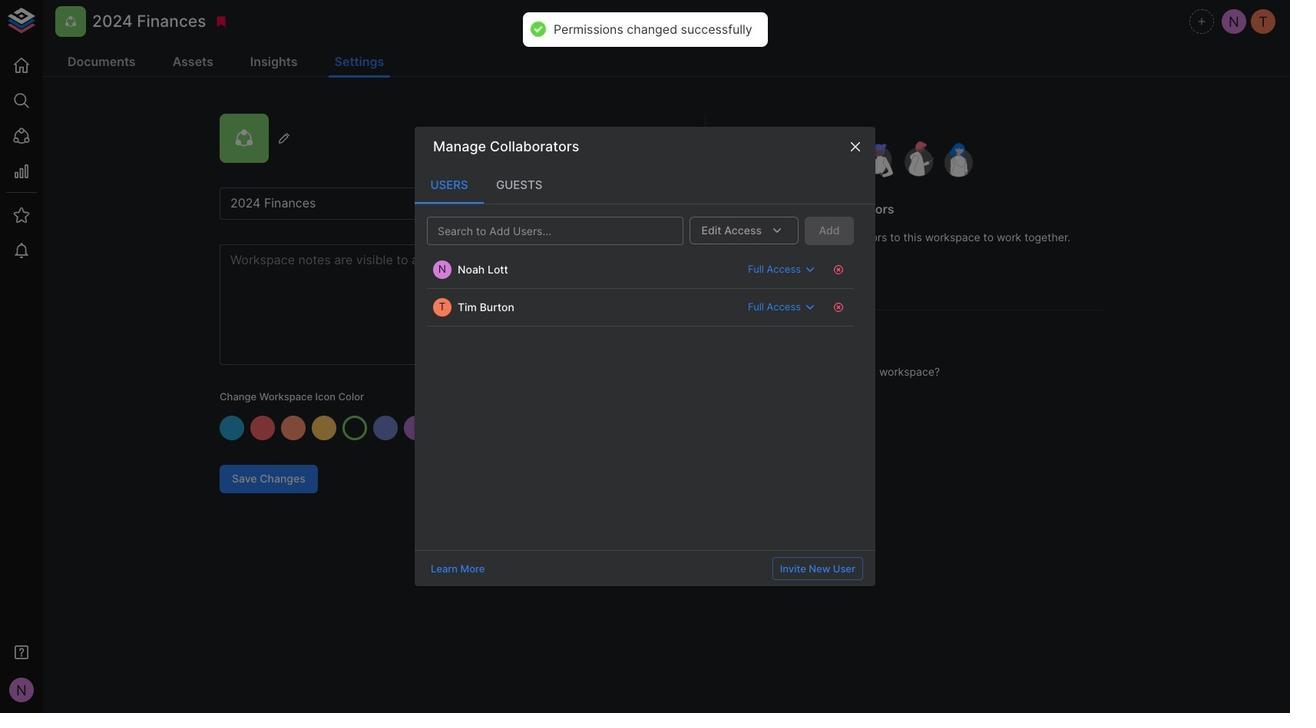 Task type: vqa. For each thing, say whether or not it's contained in the screenshot.
Search to Add Users... text field
yes



Task type: locate. For each thing, give the bounding box(es) containing it.
dialog
[[415, 127, 876, 587]]

status
[[554, 22, 753, 37]]

Workspace Name text field
[[220, 187, 656, 220]]

Workspace notes are visible to all members and guests. text field
[[220, 244, 656, 365]]

tab list
[[415, 166, 876, 203]]



Task type: describe. For each thing, give the bounding box(es) containing it.
Search to Add Users... text field
[[432, 221, 654, 240]]

remove bookmark image
[[215, 15, 229, 28]]



